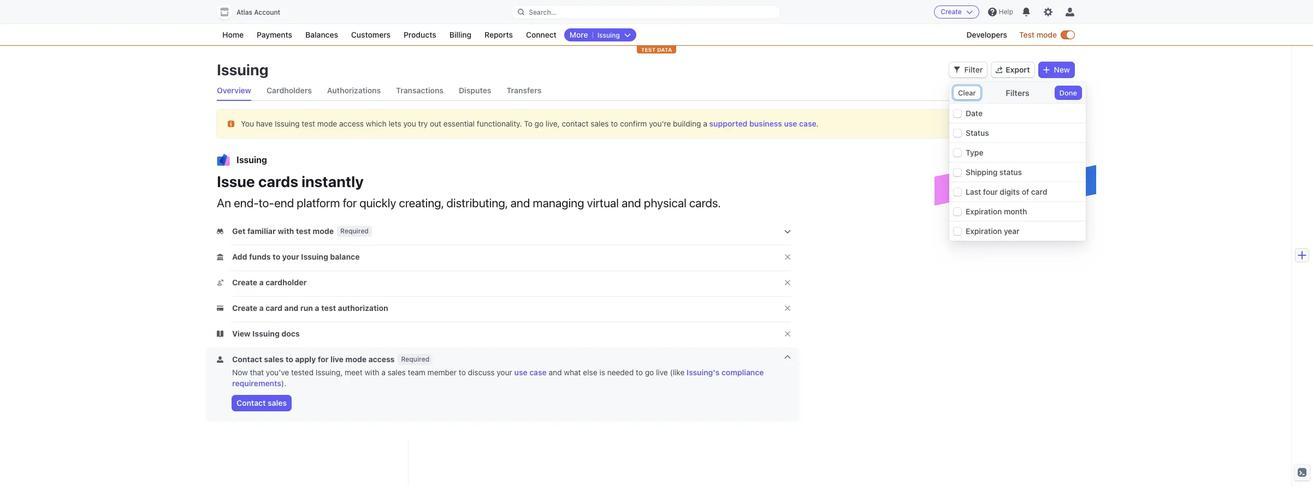 Task type: vqa. For each thing, say whether or not it's contained in the screenshot.
Billing Email
no



Task type: locate. For each thing, give the bounding box(es) containing it.
svg image up 'view issuing docs' dropdown button
[[217, 305, 223, 312]]

view issuing docs
[[232, 329, 300, 339]]

case left the what
[[529, 368, 547, 377]]

test
[[302, 119, 315, 128], [296, 227, 311, 236], [321, 304, 336, 313]]

supported
[[709, 119, 748, 128]]

add funds to your issuing balance
[[232, 252, 360, 262]]

1 horizontal spatial your
[[497, 368, 512, 377]]

transactions link
[[396, 81, 444, 101]]

filters
[[1006, 88, 1030, 98]]

svg image
[[1043, 67, 1050, 73], [217, 254, 223, 261], [217, 280, 223, 286], [217, 305, 223, 312]]

you've
[[266, 368, 289, 377]]

0 vertical spatial use
[[784, 119, 797, 128]]

your up cardholder
[[282, 252, 299, 262]]

1 vertical spatial test
[[296, 227, 311, 236]]

1 vertical spatial with
[[365, 368, 379, 377]]

test up add funds to your issuing balance
[[296, 227, 311, 236]]

create a cardholder
[[232, 278, 307, 287]]

to left 'discuss'
[[459, 368, 466, 377]]

svg image inside add funds to your issuing balance dropdown button
[[217, 254, 223, 261]]

issuing up overview
[[217, 61, 269, 79]]

2 vertical spatial contact
[[237, 399, 266, 408]]

0 horizontal spatial card
[[266, 304, 283, 313]]

you have issuing test mode access which lets you try out essential functionality. to go live, contact sales to confirm you're building a supported business use case .
[[241, 119, 819, 128]]

new link
[[1039, 62, 1075, 78]]

0 horizontal spatial use
[[514, 368, 528, 377]]

test inside dropdown button
[[321, 304, 336, 313]]

team
[[408, 368, 426, 377]]

with inside get familiar with test mode dropdown button
[[278, 227, 294, 236]]

run
[[300, 304, 313, 313]]

issuing inside dropdown button
[[252, 329, 280, 339]]

status
[[966, 128, 989, 138]]

create inside dropdown button
[[232, 304, 257, 313]]

a inside "dropdown button"
[[259, 278, 264, 287]]

svg image left create a cardholder at the bottom left of page
[[217, 280, 223, 286]]

overview link
[[217, 81, 251, 101]]

your right 'discuss'
[[497, 368, 512, 377]]

a right meet
[[381, 368, 386, 377]]

svg image for view issuing docs
[[217, 331, 223, 338]]

1 vertical spatial contact
[[232, 355, 262, 364]]

contact sales toolbar
[[232, 396, 791, 411]]

end
[[274, 196, 294, 210]]

svg image left view
[[217, 331, 223, 338]]

to left apply
[[286, 355, 293, 364]]

overview
[[217, 86, 251, 95]]

1 vertical spatial for
[[318, 355, 329, 364]]

a left cardholder
[[259, 278, 264, 287]]

member
[[428, 368, 457, 377]]

contact inside dropdown button
[[232, 355, 262, 364]]

confirm
[[620, 119, 647, 128]]

authorizations link
[[327, 81, 381, 101]]

svg image left add on the bottom of page
[[217, 254, 223, 261]]

required up team
[[401, 356, 430, 364]]

0 vertical spatial for
[[343, 196, 357, 210]]

1 vertical spatial access
[[368, 355, 395, 364]]

svg image
[[954, 67, 960, 73], [228, 120, 234, 127], [217, 228, 223, 235], [217, 331, 223, 338], [217, 357, 223, 363]]

0 horizontal spatial case
[[529, 368, 547, 377]]

to left confirm
[[611, 119, 618, 128]]

1 vertical spatial your
[[497, 368, 512, 377]]

managing
[[533, 196, 584, 210]]

2 expiration from the top
[[966, 227, 1002, 236]]

2 vertical spatial test
[[321, 304, 336, 313]]

test
[[641, 46, 656, 53]]

0 vertical spatial expiration
[[966, 207, 1002, 216]]

platform
[[297, 196, 340, 210]]

sales up you've
[[264, 355, 284, 364]]

new
[[1054, 65, 1070, 74]]

export button
[[992, 62, 1034, 78]]

of
[[1022, 187, 1029, 197]]

expiration down four
[[966, 207, 1002, 216]]

0 vertical spatial case
[[799, 119, 817, 128]]

shipping
[[966, 168, 998, 177]]

go
[[535, 119, 544, 128], [645, 368, 654, 377]]

1 vertical spatial card
[[266, 304, 283, 313]]

contact inside toolbar
[[237, 399, 266, 408]]

live inside dropdown button
[[331, 355, 344, 364]]

for inside dropdown button
[[318, 355, 329, 364]]

create inside "dropdown button"
[[232, 278, 257, 287]]

svg image inside 'view issuing docs' dropdown button
[[217, 331, 223, 338]]

1 vertical spatial case
[[529, 368, 547, 377]]

create down add on the bottom of page
[[232, 278, 257, 287]]

issuing left balance
[[301, 252, 328, 262]]

mode right the test
[[1037, 30, 1057, 39]]

0 horizontal spatial live
[[331, 355, 344, 364]]

authorization
[[338, 304, 388, 313]]

reports
[[485, 30, 513, 39]]

and left "managing"
[[511, 196, 530, 210]]

svg image inside contact sales to apply for live mode access dropdown button
[[217, 357, 223, 363]]

2 vertical spatial create
[[232, 304, 257, 313]]

svg image inside get familiar with test mode dropdown button
[[217, 228, 223, 235]]

go right to
[[535, 119, 544, 128]]

an
[[217, 196, 231, 210]]

quickly
[[360, 196, 396, 210]]

issuing left docs
[[252, 329, 280, 339]]

month
[[1004, 207, 1027, 216]]

sales inside dropdown button
[[264, 355, 284, 364]]

customers link
[[346, 28, 396, 42]]

atlas account
[[237, 8, 280, 16]]

contact for contact sales to apply for live mode access
[[232, 355, 262, 364]]

what
[[564, 368, 581, 377]]

0 horizontal spatial required
[[340, 227, 369, 235]]

test inside dropdown button
[[296, 227, 311, 236]]

with right 'familiar' on the top left of the page
[[278, 227, 294, 236]]

Search… search field
[[512, 5, 780, 19]]

balances link
[[300, 28, 344, 42]]

and left 'run'
[[284, 304, 298, 313]]

svg image inside create a cardholder "dropdown button"
[[217, 280, 223, 286]]

products
[[404, 30, 436, 39]]

a
[[703, 119, 707, 128], [259, 278, 264, 287], [259, 304, 264, 313], [315, 304, 319, 313], [381, 368, 386, 377]]

0 vertical spatial live
[[331, 355, 344, 364]]

to right funds
[[273, 252, 280, 262]]

that
[[250, 368, 264, 377]]

balances
[[305, 30, 338, 39]]

svg image inside create a card and run a test authorization dropdown button
[[217, 305, 223, 312]]

1 vertical spatial required
[[401, 356, 430, 364]]

mode down authorizations link
[[317, 119, 337, 128]]

digits
[[1000, 187, 1020, 197]]

reports link
[[479, 28, 518, 42]]

card down create a cardholder at the bottom left of page
[[266, 304, 283, 313]]

mode up meet
[[345, 355, 367, 364]]

1 horizontal spatial go
[[645, 368, 654, 377]]

1 horizontal spatial access
[[368, 355, 395, 364]]

1 horizontal spatial use
[[784, 119, 797, 128]]

test down the cardholders link
[[302, 119, 315, 128]]

and left the what
[[549, 368, 562, 377]]

svg image left get
[[217, 228, 223, 235]]

sales
[[1040, 119, 1059, 128]]

issuing inside dropdown button
[[301, 252, 328, 262]]

tab list
[[217, 81, 1075, 101]]

1 horizontal spatial required
[[401, 356, 430, 364]]

building
[[673, 119, 701, 128]]

svg image left filter
[[954, 67, 960, 73]]

contact left sales
[[1009, 119, 1038, 128]]

case
[[799, 119, 817, 128], [529, 368, 547, 377]]

create inside "button"
[[941, 8, 962, 16]]

1 horizontal spatial live
[[656, 368, 668, 377]]

a down create a cardholder "dropdown button" at the left bottom of the page
[[259, 304, 264, 313]]

0 vertical spatial required
[[340, 227, 369, 235]]

billing link
[[444, 28, 477, 42]]

.
[[817, 119, 819, 128]]

0 horizontal spatial your
[[282, 252, 299, 262]]

functionality.
[[477, 119, 522, 128]]

expiration year
[[966, 227, 1020, 236]]

issue cards instantly an end-to-end platform for quickly creating, distributing, and managing virtual and physical cards.
[[217, 173, 721, 210]]

developers link
[[961, 28, 1013, 42]]

your
[[282, 252, 299, 262], [497, 368, 512, 377]]

and inside dropdown button
[[284, 304, 298, 313]]

sales inside toolbar
[[268, 399, 287, 408]]

svg image inside the new link
[[1043, 67, 1050, 73]]

1 horizontal spatial for
[[343, 196, 357, 210]]

to right needed
[[636, 368, 643, 377]]

card right the of
[[1031, 187, 1047, 197]]

use up contact sales toolbar
[[514, 368, 528, 377]]

with right meet
[[365, 368, 379, 377]]

contact down the requirements
[[237, 399, 266, 408]]

to
[[524, 119, 533, 128]]

shipping status
[[966, 168, 1022, 177]]

test data
[[641, 46, 672, 53]]

0 horizontal spatial with
[[278, 227, 294, 236]]

1 vertical spatial use
[[514, 368, 528, 377]]

use right business
[[784, 119, 797, 128]]

contact sales link
[[232, 396, 291, 411]]

customers
[[351, 30, 391, 39]]

disputes link
[[459, 81, 491, 101]]

contact up now
[[232, 355, 262, 364]]

go left (like at the right
[[645, 368, 654, 377]]

to
[[611, 119, 618, 128], [273, 252, 280, 262], [286, 355, 293, 364], [459, 368, 466, 377], [636, 368, 643, 377]]

now
[[232, 368, 248, 377]]

live up issuing,
[[331, 355, 344, 364]]

sales down ).
[[268, 399, 287, 408]]

which
[[366, 119, 387, 128]]

1 expiration from the top
[[966, 207, 1002, 216]]

0 vertical spatial test
[[302, 119, 315, 128]]

card
[[1031, 187, 1047, 197], [266, 304, 283, 313]]

required for contact sales to apply for live mode access
[[401, 356, 430, 364]]

get familiar with test mode button
[[217, 226, 336, 237]]

live
[[331, 355, 344, 364], [656, 368, 668, 377]]

0 horizontal spatial for
[[318, 355, 329, 364]]

create up developers "link"
[[941, 8, 962, 16]]

end-
[[234, 196, 259, 210]]

test right 'run'
[[321, 304, 336, 313]]

0 vertical spatial your
[[282, 252, 299, 262]]

use
[[784, 119, 797, 128], [514, 368, 528, 377]]

access down authorization
[[368, 355, 395, 364]]

0 vertical spatial go
[[535, 119, 544, 128]]

svg image inside filter popup button
[[954, 67, 960, 73]]

notifications image
[[1022, 8, 1031, 16]]

mode inside dropdown button
[[345, 355, 367, 364]]

1 vertical spatial expiration
[[966, 227, 1002, 236]]

svg image for new
[[1043, 67, 1050, 73]]

1 horizontal spatial card
[[1031, 187, 1047, 197]]

create a card and run a test authorization button
[[217, 303, 390, 314]]

transfers
[[507, 86, 542, 95]]

svg image for add funds to your issuing balance
[[217, 254, 223, 261]]

svg image left 'new'
[[1043, 67, 1050, 73]]

create a cardholder button
[[217, 278, 309, 288]]

0 horizontal spatial go
[[535, 119, 544, 128]]

1 vertical spatial go
[[645, 368, 654, 377]]

0 vertical spatial create
[[941, 8, 962, 16]]

view issuing docs button
[[217, 329, 302, 340]]

for down instantly
[[343, 196, 357, 210]]

mode down the platform
[[313, 227, 334, 236]]

data
[[657, 46, 672, 53]]

required up balance
[[340, 227, 369, 235]]

access left which
[[339, 119, 364, 128]]

for up issuing,
[[318, 355, 329, 364]]

test mode
[[1019, 30, 1057, 39]]

0 vertical spatial contact
[[1009, 119, 1038, 128]]

expiration down expiration month
[[966, 227, 1002, 236]]

0 vertical spatial with
[[278, 227, 294, 236]]

create up view
[[232, 304, 257, 313]]

svg image down 'view issuing docs' dropdown button
[[217, 357, 223, 363]]

1 vertical spatial create
[[232, 278, 257, 287]]

0 vertical spatial access
[[339, 119, 364, 128]]

get familiar with test mode
[[232, 227, 334, 236]]

case right business
[[799, 119, 817, 128]]

live left (like at the right
[[656, 368, 668, 377]]

tested
[[291, 368, 314, 377]]



Task type: describe. For each thing, give the bounding box(es) containing it.
0 horizontal spatial access
[[339, 119, 364, 128]]

a right 'run'
[[315, 304, 319, 313]]

disputes
[[459, 86, 491, 95]]

create for create a cardholder
[[232, 278, 257, 287]]

atlas account button
[[217, 4, 291, 20]]

compliance
[[722, 368, 764, 377]]

essential
[[444, 119, 475, 128]]

search…
[[529, 8, 557, 16]]

creating,
[[399, 196, 444, 210]]

supported business use case link
[[709, 119, 817, 128]]

physical
[[644, 196, 687, 210]]

expiration month
[[966, 207, 1027, 216]]

svg image for filter
[[954, 67, 960, 73]]

test
[[1019, 30, 1035, 39]]

clear
[[958, 89, 976, 97]]

apply
[[295, 355, 316, 364]]

account
[[254, 8, 280, 16]]

svg image for create a cardholder
[[217, 280, 223, 286]]

is
[[600, 368, 605, 377]]

issuing right have
[[275, 119, 300, 128]]

expiration for expiration month
[[966, 207, 1002, 216]]

svg image for get familiar with test mode
[[217, 228, 223, 235]]

connect link
[[521, 28, 562, 42]]

create for create
[[941, 8, 962, 16]]

required for get familiar with test mode
[[340, 227, 369, 235]]

to inside dropdown button
[[273, 252, 280, 262]]

payments link
[[251, 28, 298, 42]]

filter button
[[949, 62, 987, 78]]

help button
[[984, 3, 1018, 21]]

contact for contact sales
[[237, 399, 266, 408]]

developers
[[967, 30, 1007, 39]]

svg image for create a card and run a test authorization
[[217, 305, 223, 312]]

to inside dropdown button
[[286, 355, 293, 364]]

1 horizontal spatial case
[[799, 119, 817, 128]]

card inside dropdown button
[[266, 304, 283, 313]]

svg image left you
[[228, 120, 234, 127]]

issuing up issue
[[237, 155, 267, 165]]

discuss
[[468, 368, 495, 377]]

date
[[966, 109, 983, 118]]

clear button
[[954, 86, 980, 99]]

filter
[[964, 65, 983, 74]]

mode inside dropdown button
[[313, 227, 334, 236]]

products link
[[398, 28, 442, 42]]

four
[[983, 187, 998, 197]]

your inside dropdown button
[[282, 252, 299, 262]]

for inside issue cards instantly an end-to-end platform for quickly creating, distributing, and managing virtual and physical cards.
[[343, 196, 357, 210]]

issuing right "more"
[[597, 31, 620, 39]]

last four digits of card
[[966, 187, 1047, 197]]

contact sales to apply for live mode access
[[232, 355, 395, 364]]

access inside dropdown button
[[368, 355, 395, 364]]

cards
[[258, 173, 298, 191]]

contact sales
[[237, 399, 287, 408]]

test for with
[[296, 227, 311, 236]]

transactions
[[396, 86, 444, 95]]

1 horizontal spatial with
[[365, 368, 379, 377]]

atlas
[[237, 8, 252, 16]]

issuing,
[[316, 368, 343, 377]]

).
[[281, 379, 286, 388]]

else
[[583, 368, 597, 377]]

(like
[[670, 368, 685, 377]]

add funds to your issuing balance button
[[217, 252, 362, 263]]

contact
[[562, 119, 589, 128]]

billing
[[449, 30, 471, 39]]

virtual
[[587, 196, 619, 210]]

live,
[[546, 119, 560, 128]]

a right 'building'
[[703, 119, 707, 128]]

create button
[[934, 5, 979, 19]]

cardholders link
[[267, 81, 312, 101]]

expiration for expiration year
[[966, 227, 1002, 236]]

done button
[[1055, 86, 1082, 99]]

1 vertical spatial live
[[656, 368, 668, 377]]

docs
[[282, 329, 300, 339]]

type
[[966, 148, 984, 157]]

export
[[1006, 65, 1030, 74]]

use case link
[[514, 368, 547, 377]]

contact for contact sales
[[1009, 119, 1038, 128]]

year
[[1004, 227, 1020, 236]]

sales right contact
[[591, 119, 609, 128]]

distributing,
[[447, 196, 508, 210]]

contact sales
[[1009, 119, 1059, 128]]

authorizations
[[327, 86, 381, 95]]

tab list containing overview
[[217, 81, 1075, 101]]

Search… text field
[[512, 5, 780, 19]]

issuing's compliance requirements link
[[232, 368, 764, 388]]

more
[[570, 30, 588, 39]]

and right virtual
[[622, 196, 641, 210]]

test for issuing
[[302, 119, 315, 128]]

cards.
[[689, 196, 721, 210]]

needed
[[607, 368, 634, 377]]

you
[[403, 119, 416, 128]]

svg image for contact sales to apply for live mode access
[[217, 357, 223, 363]]

0 vertical spatial card
[[1031, 187, 1047, 197]]

contact sales to apply for live mode access button
[[217, 355, 397, 365]]

meet
[[345, 368, 363, 377]]

sales left team
[[388, 368, 406, 377]]

try
[[418, 119, 428, 128]]

contact sales link
[[1005, 116, 1064, 132]]

create for create a card and run a test authorization
[[232, 304, 257, 313]]

payments
[[257, 30, 292, 39]]

business
[[750, 119, 782, 128]]

lets
[[389, 119, 401, 128]]

add
[[232, 252, 247, 262]]

cardholder
[[266, 278, 307, 287]]

now that you've tested issuing, meet with a sales team member to discuss your use case and what else is needed to go live (like
[[232, 368, 687, 377]]



